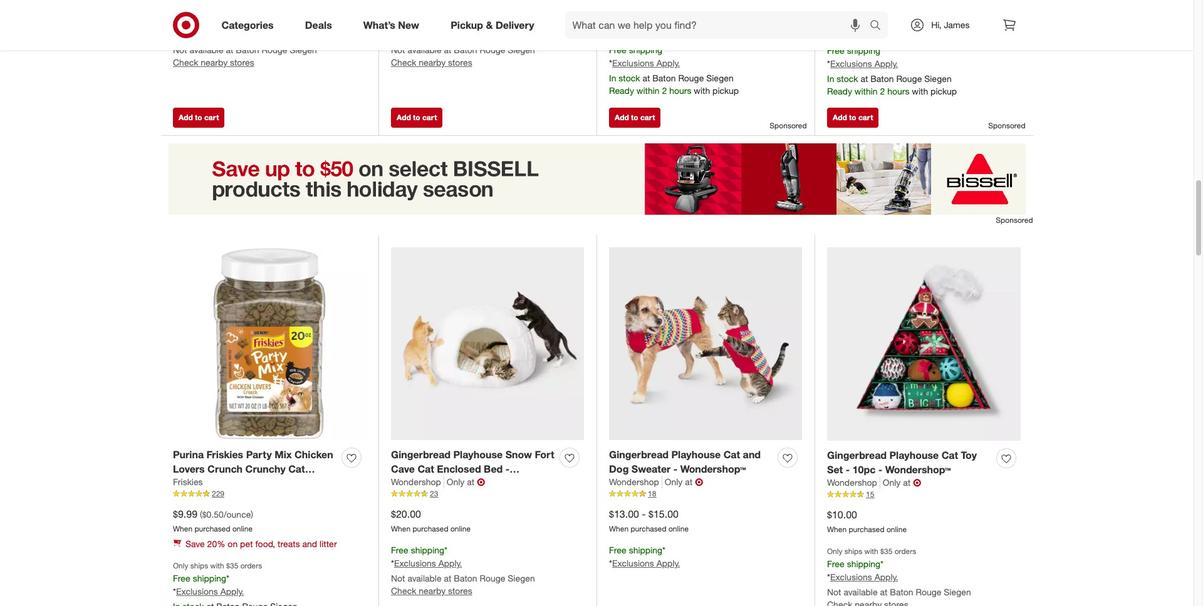 Task type: describe. For each thing, give the bounding box(es) containing it.
1 horizontal spatial hours
[[887, 86, 909, 97]]

friskies link
[[173, 477, 203, 489]]

0 horizontal spatial save
[[185, 539, 205, 550]]

2 for third add to cart button
[[662, 85, 667, 96]]

$9.99 ( $0.50 /ounce ) when purchased online
[[173, 508, 253, 534]]

deals
[[305, 19, 332, 31]]

2 for 1st add to cart button from right
[[880, 86, 885, 97]]

$13.00
[[609, 508, 639, 520]]

online inside $10.00 when purchased online
[[887, 525, 907, 535]]

snow
[[505, 449, 532, 461]]

wondershop link for sweater
[[609, 477, 662, 489]]

1 horizontal spatial pickup
[[931, 86, 957, 97]]

cat inside gingerbread playhouse cat toy set - 10pc - wondershop™
[[942, 449, 958, 462]]

chicken
[[295, 449, 333, 461]]

sweater
[[632, 463, 671, 475]]

online inside $20.00 when purchased online
[[450, 525, 471, 534]]

- inside the $13.00 - $15.00 when purchased online
[[642, 508, 646, 520]]

- right set
[[846, 463, 850, 476]]

purina friskies party mix chicken lovers crunch crunchy cat treats - 20oz
[[173, 449, 333, 490]]

229 link
[[173, 489, 366, 500]]

wondershop for sweater
[[609, 477, 659, 488]]

)
[[251, 509, 253, 520]]

check inside free shipping * exclusions apply. not available at baton rouge siegen check nearby stores
[[391, 57, 416, 68]]

treats for 1st add to cart button from right
[[932, 11, 954, 21]]

wondershop link for -
[[827, 477, 880, 490]]

hi,
[[931, 19, 942, 30]]

purchased inside $9.99 ( $0.50 /ounce ) when purchased online
[[195, 525, 230, 534]]

when inside the $13.00 - $15.00 when purchased online
[[609, 525, 629, 534]]

sponsored for 1st add to cart button from right
[[988, 121, 1025, 130]]

0 horizontal spatial pet
[[240, 539, 253, 550]]

0 horizontal spatial save 20% on pet food, treats and litter
[[185, 539, 337, 550]]

playhouse for wondershop™
[[671, 449, 721, 461]]

0 vertical spatial free shipping * * exclusions apply. not available at baton rouge siegen check nearby stores
[[173, 16, 317, 68]]

gingerbread playhouse cat toy set - 10pc - wondershop™
[[827, 449, 977, 476]]

20% for third add to cart button
[[643, 10, 661, 21]]

delivery
[[496, 19, 534, 31]]

treats for third add to cart button
[[714, 10, 736, 21]]

what's new link
[[353, 11, 435, 39]]

save for third add to cart button
[[622, 10, 641, 21]]

0 horizontal spatial treats
[[278, 539, 300, 550]]

categories link
[[211, 11, 289, 39]]

when inside $20.00 when purchased online
[[391, 525, 411, 534]]

treats
[[173, 477, 202, 490]]

free shipping * * exclusions apply. in stock at  baton rouge siegen ready within 2 hours with pickup for third add to cart button
[[609, 45, 739, 96]]

1 add to cart from the left
[[179, 113, 219, 122]]

2 add from the left
[[397, 113, 411, 122]]

$20.00
[[391, 508, 421, 520]]

stock for 1st add to cart button from right
[[837, 73, 858, 84]]

online inside $9.99 ( $0.50 /ounce ) when purchased online
[[232, 525, 253, 534]]

sponsored for third add to cart button
[[770, 121, 807, 130]]

nearby inside free shipping * exclusions apply. not available at baton rouge siegen check nearby stores
[[419, 57, 446, 68]]

2 to from the left
[[413, 113, 420, 122]]

* inside free shipping * exclusions apply. not available at baton rouge siegen check nearby stores
[[391, 29, 394, 40]]

$10.00 when purchased online
[[827, 509, 907, 535]]

mix
[[275, 449, 292, 461]]

wondershop™ inside gingerbread playhouse snow fort cave cat enclosed bed - wondershop™ white s
[[391, 477, 457, 490]]

$13.00 - $15.00 when purchased online
[[609, 508, 689, 534]]

1 to from the left
[[195, 113, 202, 122]]

cart for second add to cart button from the left
[[422, 113, 437, 122]]

not available at baton rouge siegen
[[827, 587, 971, 598]]

wondershop for cat
[[391, 477, 441, 488]]

purchased inside $20.00 when purchased online
[[413, 525, 448, 534]]

4 add to cart button from the left
[[827, 108, 879, 128]]

4 add from the left
[[833, 113, 847, 122]]

pickup & delivery
[[451, 19, 534, 31]]

toy
[[961, 449, 977, 462]]

gingerbread for -
[[827, 449, 887, 462]]

23 link
[[391, 489, 584, 500]]

$0.50
[[202, 509, 224, 520]]

search button
[[864, 11, 894, 41]]

0 horizontal spatial 20%
[[207, 539, 225, 550]]

¬ for wondershop™
[[695, 476, 703, 489]]

4 to from the left
[[849, 113, 856, 122]]

siegen inside free shipping * exclusions apply. not available at baton rouge siegen check nearby stores
[[508, 44, 535, 55]]

3 add from the left
[[615, 113, 629, 122]]

what's new
[[363, 19, 419, 31]]

wondershop only at ¬ for enclosed
[[391, 476, 485, 489]]

wondershop™ inside gingerbread playhouse cat and dog sweater - wondershop™
[[680, 463, 746, 475]]

james
[[944, 19, 970, 30]]

1 horizontal spatial free shipping * * exclusions apply. not available at baton rouge siegen check nearby stores
[[391, 545, 535, 597]]

1 horizontal spatial ready
[[827, 86, 852, 97]]

gingerbread playhouse cat toy set - 10pc - wondershop™ link
[[827, 449, 991, 477]]

baton inside free shipping * exclusions apply. not available at baton rouge siegen check nearby stores
[[454, 44, 477, 55]]

4 add to cart from the left
[[833, 113, 873, 122]]

within for 1st add to cart button from right
[[855, 86, 878, 97]]

fort
[[535, 449, 554, 461]]

2 add to cart button from the left
[[391, 108, 443, 128]]

purina
[[173, 449, 204, 461]]

0 horizontal spatial hours
[[669, 85, 691, 96]]

search
[[864, 20, 894, 32]]

/ounce
[[224, 509, 251, 520]]

15
[[866, 490, 874, 500]]

dog
[[609, 463, 629, 475]]

1 horizontal spatial pet
[[676, 10, 689, 21]]

$10.00
[[827, 509, 857, 521]]

1 horizontal spatial litter
[[756, 10, 773, 21]]

wondershop link for cat
[[391, 477, 444, 489]]

pickup & delivery link
[[440, 11, 550, 39]]

15 link
[[827, 490, 1021, 501]]

cart for third add to cart button
[[640, 113, 655, 122]]

- right 10pc at the bottom of the page
[[878, 463, 882, 476]]

18 link
[[609, 489, 802, 500]]

white
[[459, 477, 487, 490]]

1 add to cart button from the left
[[173, 108, 225, 128]]



Task type: vqa. For each thing, say whether or not it's contained in the screenshot.
the kids' apparel, toys & home items from select Disney brands*
no



Task type: locate. For each thing, give the bounding box(es) containing it.
18
[[648, 490, 656, 499]]

0 horizontal spatial 2
[[662, 85, 667, 96]]

2 horizontal spatial wondershop
[[827, 478, 877, 488]]

1 horizontal spatial save
[[622, 10, 641, 21]]

cat down mix
[[288, 463, 305, 475]]

online down $15.00
[[669, 525, 689, 534]]

cat inside gingerbread playhouse cat and dog sweater - wondershop™
[[724, 449, 740, 461]]

- right sweater
[[673, 463, 678, 475]]

enclosed
[[437, 463, 481, 475]]

exclusions inside free shipping * exclusions apply. not available at baton rouge siegen check nearby stores
[[394, 29, 436, 40]]

shipping inside free shipping * exclusions apply. not available at baton rouge siegen check nearby stores
[[411, 16, 444, 27]]

2 horizontal spatial treats
[[932, 11, 954, 21]]

when down '$13.00'
[[609, 525, 629, 534]]

2 horizontal spatial gingerbread
[[827, 449, 887, 462]]

new
[[398, 19, 419, 31]]

gingerbread inside gingerbread playhouse cat toy set - 10pc - wondershop™
[[827, 449, 887, 462]]

-
[[506, 463, 510, 475], [673, 463, 678, 475], [846, 463, 850, 476], [878, 463, 882, 476], [205, 477, 209, 490], [642, 508, 646, 520]]

1 horizontal spatial ¬
[[695, 476, 703, 489]]

free
[[173, 16, 190, 27], [391, 16, 408, 27], [609, 45, 626, 55], [827, 45, 845, 56], [391, 545, 408, 556], [609, 545, 626, 556], [827, 559, 845, 570], [173, 574, 190, 584]]

not inside free shipping * exclusions apply. not available at baton rouge siegen check nearby stores
[[391, 44, 405, 55]]

free inside free shipping * exclusions apply. not available at baton rouge siegen check nearby stores
[[391, 16, 408, 27]]

1 add from the left
[[179, 113, 193, 122]]

to
[[195, 113, 202, 122], [413, 113, 420, 122], [631, 113, 638, 122], [849, 113, 856, 122]]

stock
[[619, 73, 640, 83], [837, 73, 858, 84]]

stock for third add to cart button
[[619, 73, 640, 83]]

3 add to cart from the left
[[615, 113, 655, 122]]

hi, james
[[931, 19, 970, 30]]

gingerbread inside gingerbread playhouse snow fort cave cat enclosed bed - wondershop™ white s
[[391, 449, 450, 461]]

wondershop only at ¬ for 10pc
[[827, 477, 921, 490]]

wondershop only at ¬ up 15
[[827, 477, 921, 490]]

purchased inside the $13.00 - $15.00 when purchased online
[[631, 525, 666, 534]]

0 horizontal spatial free shipping * * exclusions apply. not available at baton rouge siegen check nearby stores
[[173, 16, 317, 68]]

1 horizontal spatial playhouse
[[671, 449, 721, 461]]

gingerbread playhouse cat and dog sweater - wondershop™ link
[[609, 448, 773, 477]]

gingerbread playhouse cat and dog sweater - wondershop™ image
[[609, 248, 802, 441], [609, 248, 802, 441]]

0 horizontal spatial wondershop only at ¬
[[391, 476, 485, 489]]

0 horizontal spatial pickup
[[713, 85, 739, 96]]

cat up '18' link
[[724, 449, 740, 461]]

gingerbread playhouse snow fort cave cat enclosed bed - wondershop™ white s link
[[391, 448, 555, 490]]

purchased down $0.50
[[195, 525, 230, 534]]

4 cart from the left
[[858, 113, 873, 122]]

check
[[173, 57, 198, 68], [391, 57, 416, 68], [391, 586, 416, 597]]

$20.00 when purchased online
[[391, 508, 471, 534]]

1 horizontal spatial on
[[664, 10, 674, 21]]

friskies down lovers
[[173, 477, 203, 488]]

online down /ounce
[[232, 525, 253, 534]]

when down '$10.00'
[[827, 525, 847, 535]]

gingerbread up 10pc at the bottom of the page
[[827, 449, 887, 462]]

2 horizontal spatial wondershop™
[[885, 463, 951, 476]]

1 horizontal spatial free shipping * * exclusions apply.
[[609, 545, 680, 569]]

free shipping * * exclusions apply. for purina friskies party mix chicken lovers crunch crunchy cat treats - 20oz
[[173, 574, 244, 597]]

at inside free shipping * exclusions apply. not available at baton rouge siegen check nearby stores
[[444, 44, 451, 55]]

wondershop™ up 15 link
[[885, 463, 951, 476]]

purchased down $20.00
[[413, 525, 448, 534]]

purina friskies party mix chicken lovers crunch crunchy cat treats - 20oz link
[[173, 448, 336, 490]]

party
[[246, 449, 272, 461]]

2 horizontal spatial playhouse
[[889, 449, 939, 462]]

free shipping * * exclusions apply. not available at baton rouge siegen check nearby stores
[[173, 16, 317, 68], [391, 545, 535, 597]]

bed
[[484, 463, 503, 475]]

¬ for bed
[[477, 476, 485, 489]]

set
[[827, 463, 843, 476]]

wondershop™ inside gingerbread playhouse cat toy set - 10pc - wondershop™
[[885, 463, 951, 476]]

playhouse inside gingerbread playhouse cat toy set - 10pc - wondershop™
[[889, 449, 939, 462]]

when inside $9.99 ( $0.50 /ounce ) when purchased online
[[173, 525, 192, 534]]

1 horizontal spatial wondershop link
[[609, 477, 662, 489]]

cat inside gingerbread playhouse snow fort cave cat enclosed bed - wondershop™ white s
[[418, 463, 434, 475]]

1 horizontal spatial food,
[[691, 10, 711, 21]]

save 20% on pet food, treats and litter
[[622, 10, 773, 21], [840, 11, 991, 21], [185, 539, 337, 550]]

wondershop only at ¬ up 23
[[391, 476, 485, 489]]

crunch
[[207, 463, 243, 475]]

wondershop link up 18
[[609, 477, 662, 489]]

gingerbread up cave
[[391, 449, 450, 461]]

What can we help you find? suggestions appear below search field
[[565, 11, 873, 39]]

s
[[489, 477, 496, 490]]

$9.99
[[173, 508, 197, 520]]

0 horizontal spatial ¬
[[477, 476, 485, 489]]

check nearby stores button
[[173, 56, 254, 69], [391, 56, 472, 69], [391, 585, 472, 598]]

and
[[738, 10, 753, 21], [957, 11, 971, 21], [743, 449, 761, 461], [302, 539, 317, 550]]

1 horizontal spatial friskies
[[206, 449, 243, 461]]

friskies up crunch in the bottom left of the page
[[206, 449, 243, 461]]

- right '$13.00'
[[642, 508, 646, 520]]

gingerbread
[[391, 449, 450, 461], [609, 449, 669, 461], [827, 449, 887, 462]]

- right bed
[[506, 463, 510, 475]]

friskies inside purina friskies party mix chicken lovers crunch crunchy cat treats - 20oz
[[206, 449, 243, 461]]

cave
[[391, 463, 415, 475]]

wondershop link down cave
[[391, 477, 444, 489]]

¬
[[477, 476, 485, 489], [695, 476, 703, 489], [913, 477, 921, 490]]

cat inside purina friskies party mix chicken lovers crunch crunchy cat treats - 20oz
[[288, 463, 305, 475]]

when
[[173, 525, 192, 534], [391, 525, 411, 534], [609, 525, 629, 534], [827, 525, 847, 535]]

exclusions
[[176, 29, 218, 40], [394, 29, 436, 40], [612, 58, 654, 68], [830, 58, 872, 69], [394, 558, 436, 569], [612, 558, 654, 569], [830, 572, 872, 583], [176, 587, 218, 597]]

2 horizontal spatial pet
[[894, 11, 907, 21]]

- inside purina friskies party mix chicken lovers crunch crunchy cat treats - 20oz
[[205, 477, 209, 490]]

wondershop™
[[680, 463, 746, 475], [885, 463, 951, 476], [391, 477, 457, 490]]

2 horizontal spatial on
[[882, 11, 892, 21]]

2 horizontal spatial free shipping * * exclusions apply.
[[827, 559, 898, 583]]

within
[[636, 85, 660, 96], [855, 86, 878, 97]]

gingerbread up sweater
[[609, 449, 669, 461]]

save
[[622, 10, 641, 21], [840, 11, 859, 21], [185, 539, 205, 550]]

1 horizontal spatial free shipping * * exclusions apply. in stock at  baton rouge siegen ready within 2 hours with pickup
[[827, 45, 957, 97]]

0 horizontal spatial friskies
[[173, 477, 203, 488]]

purchased
[[195, 525, 230, 534], [413, 525, 448, 534], [631, 525, 666, 534], [849, 525, 885, 535]]

at
[[226, 44, 233, 55], [444, 44, 451, 55], [643, 73, 650, 83], [861, 73, 868, 84], [467, 477, 474, 488], [685, 477, 693, 488], [903, 478, 911, 488], [444, 573, 451, 584], [880, 587, 888, 598]]

categories
[[222, 19, 274, 31]]

hours
[[669, 85, 691, 96], [887, 86, 909, 97]]

stores
[[230, 57, 254, 68], [448, 57, 472, 68], [448, 586, 472, 597]]

nearby
[[201, 57, 228, 68], [419, 57, 446, 68], [419, 586, 446, 597]]

1 horizontal spatial wondershop only at ¬
[[609, 476, 703, 489]]

¬ down gingerbread playhouse cat toy set - 10pc - wondershop™
[[913, 477, 921, 490]]

wondershop only at ¬
[[391, 476, 485, 489], [609, 476, 703, 489], [827, 477, 921, 490]]

(
[[200, 509, 202, 520]]

playhouse
[[453, 449, 503, 461], [671, 449, 721, 461], [889, 449, 939, 462]]

available
[[189, 44, 223, 55], [408, 44, 442, 55], [408, 573, 442, 584], [844, 587, 878, 598]]

purchased down $15.00
[[631, 525, 666, 534]]

online inside the $13.00 - $15.00 when purchased online
[[669, 525, 689, 534]]

1 vertical spatial friskies
[[173, 477, 203, 488]]

gingerbread playhouse cat toy set - 10pc - wondershop™ image
[[827, 248, 1021, 441], [827, 248, 1021, 441]]

pet
[[676, 10, 689, 21], [894, 11, 907, 21], [240, 539, 253, 550]]

$35
[[662, 33, 674, 42], [880, 33, 893, 43], [880, 547, 893, 557], [226, 562, 238, 571]]

$15.00
[[649, 508, 679, 520]]

1 horizontal spatial in
[[827, 73, 834, 84]]

0 horizontal spatial food,
[[255, 539, 275, 550]]

2 horizontal spatial ¬
[[913, 477, 921, 490]]

gingerbread playhouse snow fort cave cat enclosed bed - wondershop™ white s image
[[391, 248, 584, 441], [391, 248, 584, 441]]

wondershop down 10pc at the bottom of the page
[[827, 478, 877, 488]]

23
[[430, 490, 438, 499]]

ships
[[626, 33, 644, 42], [845, 33, 862, 43], [845, 547, 862, 557], [190, 562, 208, 571]]

add
[[179, 113, 193, 122], [397, 113, 411, 122], [615, 113, 629, 122], [833, 113, 847, 122]]

2
[[662, 85, 667, 96], [880, 86, 885, 97]]

0 horizontal spatial free shipping * * exclusions apply.
[[173, 574, 244, 597]]

shipping
[[193, 16, 226, 27], [411, 16, 444, 27], [629, 45, 662, 55], [847, 45, 880, 56], [411, 545, 444, 556], [629, 545, 662, 556], [847, 559, 880, 570], [193, 574, 226, 584]]

1 horizontal spatial save 20% on pet food, treats and litter
[[622, 10, 773, 21]]

2 add to cart from the left
[[397, 113, 437, 122]]

playhouse inside gingerbread playhouse snow fort cave cat enclosed bed - wondershop™ white s
[[453, 449, 503, 461]]

purchased down '$10.00'
[[849, 525, 885, 535]]

playhouse for -
[[889, 449, 939, 462]]

cart
[[204, 113, 219, 122], [422, 113, 437, 122], [640, 113, 655, 122], [858, 113, 873, 122]]

- left 229 at the left bottom of page
[[205, 477, 209, 490]]

¬ for -
[[913, 477, 921, 490]]

2 cart from the left
[[422, 113, 437, 122]]

save for 1st add to cart button from right
[[840, 11, 859, 21]]

2 horizontal spatial save
[[840, 11, 859, 21]]

20% for 1st add to cart button from right
[[861, 11, 879, 21]]

apply. inside free shipping * exclusions apply. not available at baton rouge siegen check nearby stores
[[438, 29, 462, 40]]

0 horizontal spatial within
[[636, 85, 660, 96]]

cat right cave
[[418, 463, 434, 475]]

3 to from the left
[[631, 113, 638, 122]]

playhouse up 15 link
[[889, 449, 939, 462]]

wondershop for -
[[827, 478, 877, 488]]

0 horizontal spatial litter
[[320, 539, 337, 550]]

cart for 1st add to cart button from right
[[858, 113, 873, 122]]

¬ left the s
[[477, 476, 485, 489]]

0 horizontal spatial playhouse
[[453, 449, 503, 461]]

free shipping * * exclusions apply. in stock at  baton rouge siegen ready within 2 hours with pickup
[[609, 45, 739, 96], [827, 45, 957, 97]]

within for third add to cart button
[[636, 85, 660, 96]]

20oz
[[212, 477, 234, 490]]

gingerbread for sweater
[[609, 449, 669, 461]]

wondershop™ up '18' link
[[680, 463, 746, 475]]

¬ down gingerbread playhouse cat and dog sweater - wondershop™
[[695, 476, 703, 489]]

sponsored
[[770, 121, 807, 130], [988, 121, 1025, 130], [996, 215, 1033, 225]]

gingerbread inside gingerbread playhouse cat and dog sweater - wondershop™
[[609, 449, 669, 461]]

advertisement region
[[161, 143, 1033, 215]]

food,
[[691, 10, 711, 21], [910, 11, 929, 21], [255, 539, 275, 550]]

treats
[[714, 10, 736, 21], [932, 11, 954, 21], [278, 539, 300, 550]]

and inside gingerbread playhouse cat and dog sweater - wondershop™
[[743, 449, 761, 461]]

0 horizontal spatial wondershop™
[[391, 477, 457, 490]]

wondershop link down 10pc at the bottom of the page
[[827, 477, 880, 490]]

gingerbread for cat
[[391, 449, 450, 461]]

1 vertical spatial free shipping * * exclusions apply. not available at baton rouge siegen check nearby stores
[[391, 545, 535, 597]]

2 horizontal spatial wondershop only at ¬
[[827, 477, 921, 490]]

online down 15 link
[[887, 525, 907, 535]]

free shipping * * exclusions apply. in stock at  baton rouge siegen ready within 2 hours with pickup for 1st add to cart button from right
[[827, 45, 957, 97]]

playhouse up bed
[[453, 449, 503, 461]]

pickup
[[451, 19, 483, 31]]

1 horizontal spatial gingerbread
[[609, 449, 669, 461]]

free shipping * * exclusions apply.
[[609, 545, 680, 569], [827, 559, 898, 583], [173, 574, 244, 597]]

playhouse inside gingerbread playhouse cat and dog sweater - wondershop™
[[671, 449, 721, 461]]

2 horizontal spatial save 20% on pet food, treats and litter
[[840, 11, 991, 21]]

wondershop™ down cave
[[391, 477, 457, 490]]

3 add to cart button from the left
[[609, 108, 661, 128]]

0 horizontal spatial gingerbread
[[391, 449, 450, 461]]

1 horizontal spatial wondershop
[[609, 477, 659, 488]]

online down 23 link
[[450, 525, 471, 534]]

only ships with $35 orders
[[609, 33, 698, 42], [827, 33, 916, 43], [827, 547, 916, 557], [173, 562, 262, 571]]

1 horizontal spatial treats
[[714, 10, 736, 21]]

wondershop only at ¬ for -
[[609, 476, 703, 489]]

0 horizontal spatial ready
[[609, 85, 634, 96]]

when down $9.99
[[173, 525, 192, 534]]

free shipping * * exclusions apply. for gingerbread playhouse cat toy set - 10pc - wondershop™
[[827, 559, 898, 583]]

cart for 1st add to cart button
[[204, 113, 219, 122]]

0 horizontal spatial wondershop
[[391, 477, 441, 488]]

cat left toy at the right of page
[[942, 449, 958, 462]]

wondershop only at ¬ up 18
[[609, 476, 703, 489]]

2 horizontal spatial wondershop link
[[827, 477, 880, 490]]

gingerbread playhouse snow fort cave cat enclosed bed - wondershop™ white s
[[391, 449, 554, 490]]

free shipping * exclusions apply. not available at baton rouge siegen check nearby stores
[[391, 16, 535, 68]]

playhouse for bed
[[453, 449, 503, 461]]

3 cart from the left
[[640, 113, 655, 122]]

rouge inside free shipping * exclusions apply. not available at baton rouge siegen check nearby stores
[[480, 44, 505, 55]]

purchased inside $10.00 when purchased online
[[849, 525, 885, 535]]

available inside free shipping * exclusions apply. not available at baton rouge siegen check nearby stores
[[408, 44, 442, 55]]

lovers
[[173, 463, 205, 475]]

apply.
[[220, 29, 244, 40], [438, 29, 462, 40], [657, 58, 680, 68], [875, 58, 898, 69], [438, 558, 462, 569], [657, 558, 680, 569], [875, 572, 898, 583], [220, 587, 244, 597]]

2 horizontal spatial food,
[[910, 11, 929, 21]]

what's
[[363, 19, 395, 31]]

229
[[212, 490, 224, 499]]

1 horizontal spatial 2
[[880, 86, 885, 97]]

1 horizontal spatial stock
[[837, 73, 858, 84]]

10pc
[[853, 463, 876, 476]]

- inside gingerbread playhouse cat and dog sweater - wondershop™
[[673, 463, 678, 475]]

2 horizontal spatial 20%
[[861, 11, 879, 21]]

2 horizontal spatial litter
[[974, 11, 991, 21]]

0 horizontal spatial on
[[228, 539, 238, 550]]

purina friskies party mix chicken lovers crunch crunchy cat treats - 20oz image
[[173, 248, 366, 441], [173, 248, 366, 441]]

playhouse up '18' link
[[671, 449, 721, 461]]

wondershop down the dog
[[609, 477, 659, 488]]

1 horizontal spatial wondershop™
[[680, 463, 746, 475]]

1 horizontal spatial 20%
[[643, 10, 661, 21]]

0 horizontal spatial free shipping * * exclusions apply. in stock at  baton rouge siegen ready within 2 hours with pickup
[[609, 45, 739, 96]]

friskies
[[206, 449, 243, 461], [173, 477, 203, 488]]

&
[[486, 19, 493, 31]]

- inside gingerbread playhouse snow fort cave cat enclosed bed - wondershop™ white s
[[506, 463, 510, 475]]

0 vertical spatial friskies
[[206, 449, 243, 461]]

stores inside free shipping * exclusions apply. not available at baton rouge siegen check nearby stores
[[448, 57, 472, 68]]

gingerbread playhouse cat and dog sweater - wondershop™
[[609, 449, 761, 475]]

0 horizontal spatial wondershop link
[[391, 477, 444, 489]]

ready
[[609, 85, 634, 96], [827, 86, 852, 97]]

wondershop down cave
[[391, 477, 441, 488]]

1 horizontal spatial within
[[855, 86, 878, 97]]

1 cart from the left
[[204, 113, 219, 122]]

0 horizontal spatial stock
[[619, 73, 640, 83]]

cat
[[724, 449, 740, 461], [942, 449, 958, 462], [288, 463, 305, 475], [418, 463, 434, 475]]

when inside $10.00 when purchased online
[[827, 525, 847, 535]]

crunchy
[[245, 463, 286, 475]]

with
[[646, 33, 660, 42], [864, 33, 878, 43], [694, 85, 710, 96], [912, 86, 928, 97], [864, 547, 878, 557], [210, 562, 224, 571]]

deals link
[[294, 11, 348, 39]]

0 horizontal spatial in
[[609, 73, 616, 83]]

when down $20.00
[[391, 525, 411, 534]]



